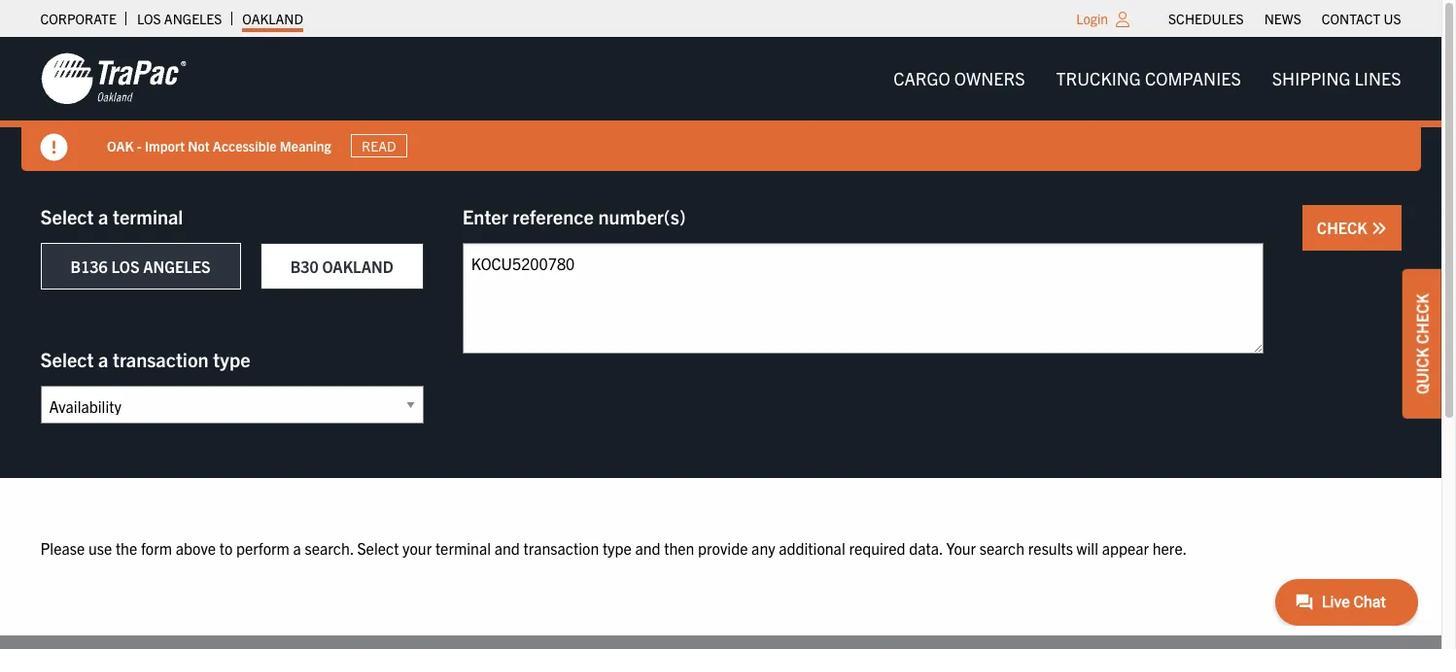 Task type: vqa. For each thing, say whether or not it's contained in the screenshot.
the Equipment Type
no



Task type: describe. For each thing, give the bounding box(es) containing it.
shipping
[[1272, 67, 1351, 89]]

appear
[[1102, 539, 1149, 558]]

reference
[[513, 204, 594, 228]]

enter
[[463, 204, 508, 228]]

banner containing cargo owners
[[0, 37, 1456, 171]]

news link
[[1264, 5, 1301, 32]]

angeles inside 'link'
[[164, 10, 222, 27]]

provide
[[698, 539, 748, 558]]

above
[[176, 539, 216, 558]]

will
[[1077, 539, 1099, 558]]

enter reference number(s)
[[463, 204, 686, 228]]

meaning
[[279, 137, 331, 154]]

1 vertical spatial los
[[111, 257, 140, 276]]

login link
[[1076, 10, 1108, 27]]

0 vertical spatial solid image
[[40, 134, 68, 161]]

menu bar containing cargo owners
[[878, 59, 1417, 98]]

not
[[187, 137, 209, 154]]

results
[[1028, 539, 1073, 558]]

shipping lines
[[1272, 67, 1401, 89]]

los inside los angeles 'link'
[[137, 10, 161, 27]]

check button
[[1303, 205, 1401, 251]]

lines
[[1355, 67, 1401, 89]]

oak - import not accessible meaning
[[106, 137, 331, 154]]

form
[[141, 539, 172, 558]]

light image
[[1116, 12, 1130, 27]]

then
[[664, 539, 695, 558]]

news
[[1264, 10, 1301, 27]]

b136 los angeles
[[70, 257, 211, 276]]

search.
[[305, 539, 354, 558]]

please use the form above to perform a search. select your terminal and transaction type and then provide any additional required data. your search results will appear here.
[[40, 539, 1187, 558]]

oakland link
[[242, 5, 303, 32]]

trucking companies link
[[1041, 59, 1257, 98]]

select a transaction type
[[40, 347, 250, 371]]

1 vertical spatial terminal
[[435, 539, 491, 558]]

1 vertical spatial angeles
[[143, 257, 211, 276]]

number(s)
[[598, 204, 686, 228]]

to
[[219, 539, 233, 558]]

b30
[[290, 257, 319, 276]]

any
[[752, 539, 775, 558]]

1 vertical spatial oakland
[[322, 257, 393, 276]]

b30 oakland
[[290, 257, 393, 276]]

the
[[116, 539, 137, 558]]

login
[[1076, 10, 1108, 27]]

owners
[[954, 67, 1025, 89]]

2 vertical spatial select
[[357, 539, 399, 558]]



Task type: locate. For each thing, give the bounding box(es) containing it.
1 vertical spatial select
[[40, 347, 94, 371]]

additional
[[779, 539, 846, 558]]

perform
[[236, 539, 290, 558]]

use
[[88, 539, 112, 558]]

los angeles
[[137, 10, 222, 27]]

check inside quick check link
[[1413, 294, 1432, 344]]

quick check link
[[1403, 269, 1442, 419]]

contact
[[1322, 10, 1381, 27]]

0 horizontal spatial and
[[494, 539, 520, 558]]

and left then
[[635, 539, 661, 558]]

here.
[[1153, 539, 1187, 558]]

0 vertical spatial check
[[1317, 218, 1371, 237]]

terminal
[[113, 204, 183, 228], [435, 539, 491, 558]]

solid image
[[40, 134, 68, 161], [1371, 221, 1387, 236]]

0 vertical spatial type
[[213, 347, 250, 371]]

angeles left oakland link
[[164, 10, 222, 27]]

select up b136
[[40, 204, 94, 228]]

1 and from the left
[[494, 539, 520, 558]]

solid image inside 'check' button
[[1371, 221, 1387, 236]]

1 horizontal spatial check
[[1413, 294, 1432, 344]]

oakland
[[242, 10, 303, 27], [322, 257, 393, 276]]

your
[[403, 539, 432, 558]]

please
[[40, 539, 85, 558]]

quick check
[[1413, 294, 1432, 395]]

2 and from the left
[[635, 539, 661, 558]]

required
[[849, 539, 906, 558]]

cargo owners
[[894, 67, 1025, 89]]

your
[[946, 539, 976, 558]]

terminal up b136 los angeles
[[113, 204, 183, 228]]

corporate
[[40, 10, 117, 27]]

and right the 'your'
[[494, 539, 520, 558]]

0 vertical spatial select
[[40, 204, 94, 228]]

los up the 'oakland' "image"
[[137, 10, 161, 27]]

menu bar up shipping
[[1158, 5, 1412, 32]]

0 horizontal spatial transaction
[[113, 347, 209, 371]]

0 vertical spatial los
[[137, 10, 161, 27]]

angeles
[[164, 10, 222, 27], [143, 257, 211, 276]]

oakland right b30
[[322, 257, 393, 276]]

contact us link
[[1322, 5, 1401, 32]]

angeles down select a terminal on the top left of the page
[[143, 257, 211, 276]]

los
[[137, 10, 161, 27], [111, 257, 140, 276]]

banner
[[0, 37, 1456, 171]]

select for select a transaction type
[[40, 347, 94, 371]]

1 horizontal spatial oakland
[[322, 257, 393, 276]]

a down b136
[[98, 347, 108, 371]]

1 vertical spatial transaction
[[523, 539, 599, 558]]

select for select a terminal
[[40, 204, 94, 228]]

-
[[137, 137, 141, 154]]

1 vertical spatial solid image
[[1371, 221, 1387, 236]]

a left search.
[[293, 539, 301, 558]]

cargo
[[894, 67, 950, 89]]

footer
[[0, 635, 1442, 649]]

and
[[494, 539, 520, 558], [635, 539, 661, 558]]

1 horizontal spatial and
[[635, 539, 661, 558]]

corporate link
[[40, 5, 117, 32]]

a for terminal
[[98, 204, 108, 228]]

0 horizontal spatial type
[[213, 347, 250, 371]]

shipping lines link
[[1257, 59, 1417, 98]]

read
[[361, 137, 396, 155]]

read link
[[350, 134, 407, 158]]

quick
[[1413, 348, 1432, 395]]

schedules link
[[1169, 5, 1244, 32]]

los angeles link
[[137, 5, 222, 32]]

select a terminal
[[40, 204, 183, 228]]

data.
[[909, 539, 943, 558]]

transaction
[[113, 347, 209, 371], [523, 539, 599, 558]]

los right b136
[[111, 257, 140, 276]]

0 vertical spatial oakland
[[242, 10, 303, 27]]

0 horizontal spatial check
[[1317, 218, 1371, 237]]

a up b136
[[98, 204, 108, 228]]

1 vertical spatial menu bar
[[878, 59, 1417, 98]]

accessible
[[212, 137, 276, 154]]

search
[[980, 539, 1025, 558]]

1 vertical spatial type
[[603, 539, 632, 558]]

import
[[144, 137, 184, 154]]

oakland right los angeles 'link'
[[242, 10, 303, 27]]

select left the 'your'
[[357, 539, 399, 558]]

1 horizontal spatial solid image
[[1371, 221, 1387, 236]]

2 vertical spatial a
[[293, 539, 301, 558]]

Enter reference number(s) text field
[[463, 243, 1264, 354]]

menu bar down light image
[[878, 59, 1417, 98]]

cargo owners link
[[878, 59, 1041, 98]]

0 horizontal spatial oakland
[[242, 10, 303, 27]]

1 vertical spatial check
[[1413, 294, 1432, 344]]

0 vertical spatial a
[[98, 204, 108, 228]]

menu bar
[[1158, 5, 1412, 32], [878, 59, 1417, 98]]

0 horizontal spatial solid image
[[40, 134, 68, 161]]

check inside 'check' button
[[1317, 218, 1371, 237]]

0 vertical spatial transaction
[[113, 347, 209, 371]]

contact us
[[1322, 10, 1401, 27]]

0 vertical spatial angeles
[[164, 10, 222, 27]]

select
[[40, 204, 94, 228], [40, 347, 94, 371], [357, 539, 399, 558]]

1 vertical spatial a
[[98, 347, 108, 371]]

trucking companies
[[1056, 67, 1241, 89]]

select down b136
[[40, 347, 94, 371]]

1 horizontal spatial type
[[603, 539, 632, 558]]

0 horizontal spatial terminal
[[113, 204, 183, 228]]

b136
[[70, 257, 108, 276]]

us
[[1384, 10, 1401, 27]]

a
[[98, 204, 108, 228], [98, 347, 108, 371], [293, 539, 301, 558]]

0 vertical spatial terminal
[[113, 204, 183, 228]]

a for transaction
[[98, 347, 108, 371]]

oakland image
[[40, 52, 186, 106]]

1 horizontal spatial terminal
[[435, 539, 491, 558]]

oak
[[106, 137, 133, 154]]

type
[[213, 347, 250, 371], [603, 539, 632, 558]]

check
[[1317, 218, 1371, 237], [1413, 294, 1432, 344]]

trucking
[[1056, 67, 1141, 89]]

0 vertical spatial menu bar
[[1158, 5, 1412, 32]]

companies
[[1145, 67, 1241, 89]]

menu bar containing schedules
[[1158, 5, 1412, 32]]

schedules
[[1169, 10, 1244, 27]]

terminal right the 'your'
[[435, 539, 491, 558]]

1 horizontal spatial transaction
[[523, 539, 599, 558]]



